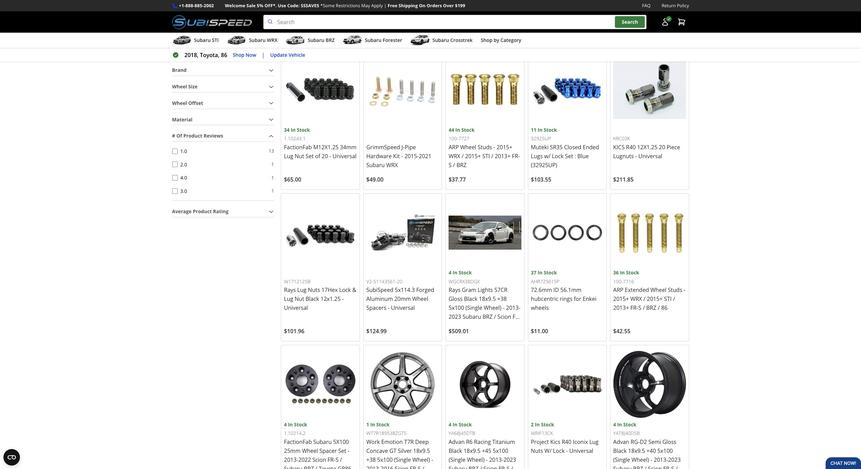Task type: vqa. For each thing, say whether or not it's contained in the screenshot.


Task type: describe. For each thing, give the bounding box(es) containing it.
(single inside the 4 in stock ya68j45dtb advan r6 racing titanium black 18x9.5 +45 5x100 (single wheel) - 2013-2023 subaru brz / scion fr-
[[449, 456, 466, 464]]

subaru sti button
[[172, 34, 219, 48]]

reviews
[[204, 133, 223, 139]]

wrx inside 36 in stock 100-7716 arp extended wheel studs - 2015+ wrx / 2015+ sti / 2013+ fr-s / brz / 86
[[631, 295, 643, 303]]

universal right all
[[401, 38, 423, 45]]

muteki
[[531, 143, 549, 151]]

subispeed
[[367, 286, 394, 294]]

universal inside krc03k kics r40 12x1.25 20 piece lugnuts - universal
[[639, 152, 663, 160]]

4.0
[[180, 174, 187, 181]]

policy
[[678, 2, 690, 9]]

kics r40 12x1.25 20 piece lugnuts - universal image
[[614, 53, 686, 126]]

subispeed logo image
[[172, 15, 252, 29]]

work emotion t7r deep concave gt silver 18x9.5 +38 5x100 (single wheel) - 2013-2016 scion fr-s / 2013-2024 subaru brz / 2017-2024 toyota 86 image
[[367, 348, 439, 421]]

4.0 button
[[172, 175, 178, 181]]

- inside v2-51143561-20 subispeed 5x114.3 forged aluminum 20mm wheel spacers - universal
[[388, 304, 390, 312]]

black inside the 4 in stock ya68j45dtb advan r6 racing titanium black 18x9.5 +45 5x100 (single wheel) - 2013-2023 subaru brz / scion fr-
[[449, 447, 463, 455]]

wheel) inside 1 in stock wt7r189538zgts work emotion t7r deep concave gt silver 18x9.5 +38 5x100 (single wheel) - 2013-2016 scion fr-
[[413, 456, 430, 464]]

gt
[[390, 447, 397, 455]]

100- for arp extended wheel studs - 2015+ wrx / 2015+ sti / 2013+ fr-s / brz / 86
[[614, 278, 624, 285]]

factionfab m12x1.25 34mm lug nut set of 20 - universal image
[[284, 53, 357, 126]]

18x9.5 inside 1 in stock wt7r189538zgts work emotion t7r deep concave gt silver 18x9.5 +38 5x100 (single wheel) - 2013-2016 scion fr-
[[414, 447, 430, 455]]

4 for rays gram lights 57cr gloss black 18x9.5 +38 5x100 (single wheel) - 2013- 2023 subaru brz / scion fr- s / toyota gr86 / 2014-2018 subaru forester
[[449, 269, 452, 276]]

forester inside subaru forester dropdown button
[[383, 37, 402, 43]]

return policy link
[[662, 2, 690, 9]]

studs inside 44 in stock 100-7727 arp wheel studs - 2015+ wrx / 2015+ sti / 2013+ fr- s / brz
[[478, 143, 492, 151]]

- inside krc03k kics r40 12x1.25 20 piece lugnuts - universal
[[636, 152, 637, 160]]

#
[[172, 133, 175, 139]]

(single inside 1 in stock wt7r189538zgts work emotion t7r deep concave gt silver 18x9.5 +38 5x100 (single wheel) - 2013-2016 scion fr-
[[394, 456, 411, 464]]

72.6mm
[[531, 286, 552, 294]]

a subaru sti thumbnail image image
[[172, 35, 191, 45]]

subaru inside subaru brz dropdown button
[[308, 37, 325, 43]]

2013- inside 4 in stock wgcrx38dgx rays gram lights 57cr gloss black 18x9.5 +38 5x100 (single wheel) - 2013- 2023 subaru brz / scion fr- s / toyota gr86 / 2014-2018 subaru forester
[[506, 304, 521, 312]]

2023 for advan rg-d2 semi gloss black 18x9.5 +40 5x100 (single wheel) - 2013-2023 subaru brz / scion fr-
[[669, 456, 681, 464]]

1 vertical spatial |
[[262, 51, 265, 59]]

2023 for rays gram lights 57cr gloss black 18x9.5 +38 5x100 (single wheel) - 2013- 2023 subaru brz / scion fr- s / toyota gr86 / 2014-2018 subaru forester
[[449, 313, 462, 321]]

gr86 inside 4 in stock 1.10214.2 factionfab subaru 5x100 25mm wheel spacer set - 2013-2022 scion fr-s / subaru brz / toyota gr86
[[338, 465, 352, 469]]

1 for 2.0
[[272, 161, 274, 167]]

closed
[[565, 143, 582, 151]]

wrx inside dropdown button
[[267, 37, 278, 43]]

sti inside 36 in stock 100-7716 arp extended wheel studs - 2015+ wrx / 2015+ sti / 2013+ fr-s / brz / 86
[[665, 295, 672, 303]]

wheel offset
[[172, 100, 203, 106]]

wheel) inside 4 in stock yat8j40dsb advan rg-d2 semi gloss black 18x9.5 +40 5x100 (single wheel) - 2013-2023 subaru brz / scion fr-
[[632, 456, 650, 464]]

m12x1.25
[[314, 143, 339, 151]]

faq
[[643, 2, 651, 9]]

&
[[353, 286, 357, 294]]

hardware
[[367, 152, 392, 160]]

nut for black
[[295, 295, 304, 303]]

- inside 36 in stock 100-7716 arp extended wheel studs - 2015+ wrx / 2015+ sti / 2013+ fr-s / brz / 86
[[684, 286, 686, 294]]

r40 inside krc03k kics r40 12x1.25 20 piece lugnuts - universal
[[627, 143, 636, 151]]

2018,
[[185, 51, 199, 59]]

3.0 button
[[172, 188, 178, 194]]

krc03k kics r40 12x1.25 20 piece lugnuts - universal
[[614, 135, 681, 160]]

wheel) inside the 4 in stock ya68j45dtb advan r6 racing titanium black 18x9.5 +45 5x100 (single wheel) - 2013-2023 subaru brz / scion fr-
[[467, 456, 485, 464]]

product inside dropdown button
[[193, 208, 212, 215]]

- inside 4 in stock yat8j40dsb advan rg-d2 semi gloss black 18x9.5 +40 5x100 (single wheel) - 2013-2023 subaru brz / scion fr-
[[651, 456, 653, 464]]

a subaru forester thumbnail image image
[[343, 35, 362, 45]]

blue
[[578, 152, 589, 160]]

4 in stock ya68j45dtb advan r6 racing titanium black 18x9.5 +45 5x100 (single wheel) - 2013-2023 subaru brz / scion fr-
[[449, 421, 517, 469]]

brz inside 4 in stock 1.10214.2 factionfab subaru 5x100 25mm wheel spacer set - 2013-2022 scion fr-s / subaru brz / toyota gr86
[[304, 465, 314, 469]]

average
[[172, 208, 192, 215]]

34
[[284, 127, 290, 133]]

set inside 11 in stock 32925up muteki sr35 closed ended lugs w/ lock set : blue (32925up)
[[565, 152, 574, 160]]

factionfab for wheel
[[284, 438, 312, 446]]

/ inside 4 in stock yat8j40dsb advan rg-d2 semi gloss black 18x9.5 +40 5x100 (single wheel) - 2013-2023 subaru brz / scion fr-
[[645, 465, 647, 469]]

- inside grimmspeed j-pipe hardware kit - 2015-2021 subaru wrx
[[402, 152, 403, 160]]

subaru sti
[[194, 37, 219, 43]]

in for work emotion t7r deep concave gt silver 18x9.5 +38 5x100 (single wheel) - 2013-2016 scion fr-
[[371, 421, 375, 428]]

+1-888-885-2002
[[179, 2, 214, 9]]

arp wheel studs - 2015+ wrx / 2015+ sti / 2013+ fr-s / brz image
[[449, 53, 522, 126]]

20 inside krc03k kics r40 12x1.25 20 piece lugnuts - universal
[[659, 143, 666, 151]]

shop now link
[[233, 51, 256, 59]]

18x9.5 inside 4 in stock wgcrx38dgx rays gram lights 57cr gloss black 18x9.5 +38 5x100 (single wheel) - 2013- 2023 subaru brz / scion fr- s / toyota gr86 / 2014-2018 subaru forester
[[479, 295, 496, 303]]

2013+ inside 36 in stock 100-7716 arp extended wheel studs - 2015+ wrx / 2015+ sti / 2013+ fr-s / brz / 86
[[614, 304, 629, 312]]

$103.55
[[531, 176, 552, 183]]

36 in stock 100-7716 arp extended wheel studs - 2015+ wrx / 2015+ sti / 2013+ fr-s / brz / 86
[[614, 269, 686, 312]]

+1-
[[179, 2, 186, 9]]

+45
[[482, 447, 492, 455]]

sort
[[619, 23, 629, 30]]

+38 inside 1 in stock wt7r189538zgts work emotion t7r deep concave gt silver 18x9.5 +38 5x100 (single wheel) - 2013-2016 scion fr-
[[367, 456, 376, 464]]

sti inside 44 in stock 100-7727 arp wheel studs - 2015+ wrx / 2015+ sti / 2013+ fr- s / brz
[[483, 152, 490, 160]]

7716
[[624, 278, 635, 285]]

fr- inside 4 in stock yat8j40dsb advan rg-d2 semi gloss black 18x9.5 +40 5x100 (single wheel) - 2013-2023 subaru brz / scion fr-
[[664, 465, 672, 469]]

+1-888-885-2002 link
[[179, 2, 214, 9]]

13
[[269, 148, 274, 154]]

toyota inside 4 in stock 1.10214.2 factionfab subaru 5x100 25mm wheel spacer set - 2013-2022 scion fr-s / subaru brz / toyota gr86
[[319, 465, 337, 469]]

all
[[394, 38, 400, 45]]

17hex
[[322, 286, 338, 294]]

nuts inside "2 in stock wrif13ck project kics r40 iconix lug nuts w/ lock - universal"
[[531, 447, 543, 455]]

pipe
[[405, 143, 416, 151]]

wheel inside 44 in stock 100-7727 arp wheel studs - 2015+ wrx / 2015+ sti / 2013+ fr- s / brz
[[461, 143, 477, 151]]

(32925up)
[[531, 161, 558, 169]]

of inside 34 in stock 1.10243.1 factionfab m12x1.25 34mm lug nut set of 20 - universal
[[315, 152, 320, 160]]

grimmspeed j-pipe hardware kit - 2015-2021 subaru wrx image
[[367, 53, 439, 126]]

id
[[554, 286, 559, 294]]

universal inside the w1712125b rays lug nuts 17hex lock & lug nut black 12x1.25 - universal
[[284, 304, 308, 312]]

enkei
[[583, 295, 597, 303]]

$124.99
[[367, 328, 387, 335]]

emotion
[[382, 438, 403, 446]]

in for muteki sr35 closed ended lugs w/ lock set : blue (32925up)
[[538, 127, 543, 133]]

1.10243.1
[[284, 135, 306, 142]]

34mm
[[340, 143, 357, 151]]

wgcrx38dgx
[[449, 278, 480, 285]]

stock for arp extended wheel studs - 2015+ wrx / 2015+ sti / 2013+ fr-s / brz / 86
[[626, 269, 640, 276]]

sssave5
[[301, 2, 319, 9]]

- inside 4 in stock wgcrx38dgx rays gram lights 57cr gloss black 18x9.5 +38 5x100 (single wheel) - 2013- 2023 subaru brz / scion fr- s / toyota gr86 / 2014-2018 subaru forester
[[503, 304, 505, 312]]

2013+ inside 44 in stock 100-7727 arp wheel studs - 2015+ wrx / 2015+ sti / 2013+ fr- s / brz
[[495, 152, 511, 160]]

18x9.5 inside 4 in stock yat8j40dsb advan rg-d2 semi gloss black 18x9.5 +40 5x100 (single wheel) - 2013-2023 subaru brz / scion fr-
[[629, 447, 646, 455]]

lock inside the w1712125b rays lug nuts 17hex lock & lug nut black 12x1.25 - universal
[[339, 286, 351, 294]]

rg-
[[631, 438, 640, 446]]

average product rating
[[172, 208, 229, 215]]

2015-
[[405, 152, 419, 160]]

grimmspeed j-pipe hardware kit - 2015-2021 subaru wrx
[[367, 143, 432, 169]]

wheel size button
[[172, 82, 274, 92]]

shipping
[[399, 2, 418, 9]]

+40
[[647, 447, 656, 455]]

update vehicle
[[271, 52, 305, 58]]

*some restrictions may apply | free shipping on orders over $199
[[321, 2, 466, 9]]

include all universal products
[[376, 38, 445, 45]]

$11.00
[[531, 328, 549, 335]]

5x100 inside 4 in stock yat8j40dsb advan rg-d2 semi gloss black 18x9.5 +40 5x100 (single wheel) - 2013-2023 subaru brz / scion fr-
[[658, 447, 673, 455]]

1 inside 1 in stock wt7r189538zgts work emotion t7r deep concave gt silver 18x9.5 +38 5x100 (single wheel) - 2013-2016 scion fr-
[[367, 421, 369, 428]]

in for factionfab m12x1.25 34mm lug nut set of 20 - universal
[[291, 127, 296, 133]]

wheel inside dropdown button
[[172, 100, 187, 106]]

- inside 44 in stock 100-7727 arp wheel studs - 2015+ wrx / 2015+ sti / 2013+ fr- s / brz
[[494, 143, 496, 151]]

wrx inside 44 in stock 100-7727 arp wheel studs - 2015+ wrx / 2015+ sti / 2013+ fr- s / brz
[[449, 152, 461, 160]]

2021
[[419, 152, 432, 160]]

/ inside the 4 in stock ya68j45dtb advan r6 racing titanium black 18x9.5 +45 5x100 (single wheel) - 2013-2023 subaru brz / scion fr-
[[480, 465, 482, 469]]

set inside 34 in stock 1.10243.1 factionfab m12x1.25 34mm lug nut set of 20 - universal
[[306, 152, 314, 160]]

brz inside 4 in stock wgcrx38dgx rays gram lights 57cr gloss black 18x9.5 +38 5x100 (single wheel) - 2013- 2023 subaru brz / scion fr- s / toyota gr86 / 2014-2018 subaru forester
[[483, 313, 493, 321]]

shop now
[[233, 52, 256, 58]]

wheel) inside 4 in stock wgcrx38dgx rays gram lights 57cr gloss black 18x9.5 +38 5x100 (single wheel) - 2013- 2023 subaru brz / scion fr- s / toyota gr86 / 2014-2018 subaru forester
[[484, 304, 502, 312]]

subaru inside subaru sti dropdown button
[[194, 37, 211, 43]]

w/
[[545, 152, 551, 160]]

+38 inside 4 in stock wgcrx38dgx rays gram lights 57cr gloss black 18x9.5 +38 5x100 (single wheel) - 2013- 2023 subaru brz / scion fr- s / toyota gr86 / 2014-2018 subaru forester
[[498, 295, 507, 303]]

universal inside "2 in stock wrif13ck project kics r40 iconix lug nuts w/ lock - universal"
[[570, 447, 594, 455]]

2 in stock wrif13ck project kics r40 iconix lug nuts w/ lock - universal
[[531, 421, 599, 455]]

black for rays
[[464, 295, 478, 303]]

button image
[[661, 18, 670, 26]]

sti inside dropdown button
[[212, 37, 219, 43]]

include
[[376, 38, 393, 45]]

stock for work emotion t7r deep concave gt silver 18x9.5 +38 5x100 (single wheel) - 2013-2016 scion fr-
[[377, 421, 390, 428]]

apply
[[371, 2, 383, 9]]

in for advan rg-d2 semi gloss black 18x9.5 +40 5x100 (single wheel) - 2013-2023 subaru brz / scion fr-
[[618, 421, 622, 428]]

2013- inside 4 in stock 1.10214.2 factionfab subaru 5x100 25mm wheel spacer set - 2013-2022 scion fr-s / subaru brz / toyota gr86
[[284, 456, 299, 464]]

5x100 inside 4 in stock wgcrx38dgx rays gram lights 57cr gloss black 18x9.5 +38 5x100 (single wheel) - 2013- 2023 subaru brz / scion fr- s / toyota gr86 / 2014-2018 subaru forester
[[449, 304, 464, 312]]

stock for advan rg-d2 semi gloss black 18x9.5 +40 5x100 (single wheel) - 2013-2023 subaru brz / scion fr-
[[624, 421, 637, 428]]

arp for arp wheel studs - 2015+ wrx / 2015+ sti / 2013+ fr- s / brz
[[449, 143, 459, 151]]

lugs
[[531, 152, 543, 160]]

brz inside dropdown button
[[326, 37, 335, 43]]

grimmspeed
[[367, 143, 400, 151]]

subaru inside grimmspeed j-pipe hardware kit - 2015-2021 subaru wrx
[[367, 161, 385, 169]]

advan for 18x9.5
[[449, 438, 465, 446]]

2.0 button
[[172, 162, 178, 167]]

lug inside "2 in stock wrif13ck project kics r40 iconix lug nuts w/ lock - universal"
[[590, 438, 599, 446]]

1 for 4.0
[[272, 174, 274, 181]]

shop by category button
[[481, 34, 522, 48]]

wrx inside grimmspeed j-pipe hardware kit - 2015-2021 subaru wrx
[[386, 161, 398, 169]]

ahr725615p
[[531, 278, 560, 285]]

wt7r189538zgts
[[367, 430, 407, 437]]

advan for black
[[614, 438, 630, 446]]

11 in stock 32925up muteki sr35 closed ended lugs w/ lock set : blue (32925up)
[[531, 127, 600, 169]]

- inside "2 in stock wrif13ck project kics r40 iconix lug nuts w/ lock - universal"
[[567, 447, 568, 455]]

offset
[[188, 100, 203, 106]]

r40 inside "2 in stock wrif13ck project kics r40 iconix lug nuts w/ lock - universal"
[[562, 438, 572, 446]]

wrif13ck
[[531, 430, 553, 437]]

j-
[[402, 143, 405, 151]]

fr- inside 4 in stock 1.10214.2 factionfab subaru 5x100 25mm wheel spacer set - 2013-2022 scion fr-s / subaru brz / toyota gr86
[[328, 456, 336, 464]]

scion inside 4 in stock 1.10214.2 factionfab subaru 5x100 25mm wheel spacer set - 2013-2022 scion fr-s / subaru brz / toyota gr86
[[313, 456, 326, 464]]

subaru forester button
[[343, 34, 402, 48]]

885-
[[195, 2, 204, 9]]

nut for set
[[295, 152, 304, 160]]

scion inside 4 in stock wgcrx38dgx rays gram lights 57cr gloss black 18x9.5 +38 5x100 (single wheel) - 2013- 2023 subaru brz / scion fr- s / toyota gr86 / 2014-2018 subaru forester
[[498, 313, 512, 321]]

2002
[[204, 2, 214, 9]]

universal inside v2-51143561-20 subispeed 5x114.3 forged aluminum 20mm wheel spacers - universal
[[391, 304, 415, 312]]

stock for factionfab m12x1.25 34mm lug nut set of 20 - universal
[[297, 127, 310, 133]]

(single inside 4 in stock yat8j40dsb advan rg-d2 semi gloss black 18x9.5 +40 5x100 (single wheel) - 2013-2023 subaru brz / scion fr-
[[614, 456, 631, 464]]

factionfab for nut
[[284, 143, 312, 151]]

5x100 inside 1 in stock wt7r189538zgts work emotion t7r deep concave gt silver 18x9.5 +38 5x100 (single wheel) - 2013-2016 scion fr-
[[377, 456, 393, 464]]

brz inside the 4 in stock ya68j45dtb advan r6 racing titanium black 18x9.5 +45 5x100 (single wheel) - 2013-2023 subaru brz / scion fr-
[[469, 465, 479, 469]]

4 in stock yat8j40dsb advan rg-d2 semi gloss black 18x9.5 +40 5x100 (single wheel) - 2013-2023 subaru brz / scion fr-
[[614, 421, 681, 469]]

crosstrek
[[451, 37, 473, 43]]

brz inside 36 in stock 100-7716 arp extended wheel studs - 2015+ wrx / 2015+ sti / 2013+ fr-s / brz / 86
[[647, 304, 657, 312]]

2
[[531, 421, 534, 428]]

stock for muteki sr35 closed ended lugs w/ lock set : blue (32925up)
[[544, 127, 557, 133]]

$65.00
[[284, 176, 301, 183]]

of inside "dropdown button"
[[177, 133, 182, 139]]

subaru inside subaru crosstrek dropdown button
[[433, 37, 449, 43]]

2023 inside the 4 in stock ya68j45dtb advan r6 racing titanium black 18x9.5 +45 5x100 (single wheel) - 2013-2023 subaru brz / scion fr-
[[504, 456, 517, 464]]

lock inside "2 in stock wrif13ck project kics r40 iconix lug nuts w/ lock - universal"
[[553, 447, 565, 455]]

stock for rays gram lights 57cr gloss black 18x9.5 +38 5x100 (single wheel) - 2013- 2023 subaru brz / scion fr- s / toyota gr86 / 2014-2018 subaru forester
[[459, 269, 472, 276]]

sort by:
[[619, 23, 637, 30]]

4 for factionfab subaru 5x100 25mm wheel spacer set - 2013-2022 scion fr-s / subaru brz / toyota gr86
[[284, 421, 287, 428]]



Task type: locate. For each thing, give the bounding box(es) containing it.
nuts left 17hex
[[308, 286, 320, 294]]

0 horizontal spatial advan
[[449, 438, 465, 446]]

0 horizontal spatial 100-
[[449, 135, 459, 142]]

stock up ya68j45dtb
[[459, 421, 472, 428]]

stock up 1.10214.2
[[294, 421, 307, 428]]

100- inside 36 in stock 100-7716 arp extended wheel studs - 2015+ wrx / 2015+ sti / 2013+ fr-s / brz / 86
[[614, 278, 624, 285]]

0 horizontal spatial of
[[177, 133, 182, 139]]

(single down silver
[[394, 456, 411, 464]]

in for rays gram lights 57cr gloss black 18x9.5 +38 5x100 (single wheel) - 2013- 2023 subaru brz / scion fr- s / toyota gr86 / 2014-2018 subaru forester
[[453, 269, 458, 276]]

advan down ya68j45dtb
[[449, 438, 465, 446]]

(single down ya68j45dtb
[[449, 456, 466, 464]]

1 vertical spatial 20
[[322, 152, 328, 160]]

off*.
[[265, 2, 277, 9]]

advan inside the 4 in stock ya68j45dtb advan r6 racing titanium black 18x9.5 +45 5x100 (single wheel) - 2013-2023 subaru brz / scion fr-
[[449, 438, 465, 446]]

1 vertical spatial +38
[[367, 456, 376, 464]]

1 vertical spatial nut
[[295, 295, 304, 303]]

wheel inside 4 in stock 1.10214.2 factionfab subaru 5x100 25mm wheel spacer set - 2013-2022 scion fr-s / subaru brz / toyota gr86
[[302, 447, 318, 455]]

v2-
[[367, 278, 374, 285]]

+38 down concave
[[367, 456, 376, 464]]

ended
[[583, 143, 600, 151]]

advan inside 4 in stock yat8j40dsb advan rg-d2 semi gloss black 18x9.5 +40 5x100 (single wheel) - 2013-2023 subaru brz / scion fr-
[[614, 438, 630, 446]]

a subaru brz thumbnail image image
[[286, 35, 305, 45]]

4 up ya68j45dtb
[[449, 421, 452, 428]]

1 horizontal spatial 20
[[397, 278, 403, 285]]

r6
[[466, 438, 473, 446]]

code:
[[287, 2, 300, 9]]

1 horizontal spatial |
[[384, 2, 387, 9]]

black left 12x1.25 on the left of the page
[[306, 295, 319, 303]]

4 for advan r6 racing titanium black 18x9.5 +45 5x100 (single wheel) - 2013-2023 subaru brz / scion fr-
[[449, 421, 452, 428]]

in right 44
[[456, 127, 461, 133]]

2018, toyota, 86
[[185, 51, 227, 59]]

0 vertical spatial +38
[[498, 295, 507, 303]]

2 horizontal spatial 2023
[[669, 456, 681, 464]]

muteki sr35 closed ended lugs w/ lock set : blue (32925up) image
[[531, 53, 604, 126]]

universal down 34mm
[[333, 152, 357, 160]]

lug inside 34 in stock 1.10243.1 factionfab m12x1.25 34mm lug nut set of 20 - universal
[[284, 152, 293, 160]]

black inside 4 in stock yat8j40dsb advan rg-d2 semi gloss black 18x9.5 +40 5x100 (single wheel) - 2013-2023 subaru brz / scion fr-
[[614, 447, 627, 455]]

nuts inside the w1712125b rays lug nuts 17hex lock & lug nut black 12x1.25 - universal
[[308, 286, 320, 294]]

20 inside v2-51143561-20 subispeed 5x114.3 forged aluminum 20mm wheel spacers - universal
[[397, 278, 403, 285]]

shop by category
[[481, 37, 522, 43]]

stock up 7716 at the bottom right of the page
[[626, 269, 640, 276]]

return policy
[[662, 2, 690, 9]]

1 horizontal spatial advan
[[614, 438, 630, 446]]

0 vertical spatial forester
[[383, 37, 402, 43]]

1 for 3.0
[[272, 188, 274, 194]]

4 in stock 1.10214.2 factionfab subaru 5x100 25mm wheel spacer set - 2013-2022 scion fr-s / subaru brz / toyota gr86
[[284, 421, 352, 469]]

0 horizontal spatial studs
[[478, 143, 492, 151]]

brz down rg-
[[634, 465, 644, 469]]

0 horizontal spatial 20
[[322, 152, 328, 160]]

fr- inside the 4 in stock ya68j45dtb advan r6 racing titanium black 18x9.5 +45 5x100 (single wheel) - 2013-2023 subaru brz / scion fr-
[[499, 465, 507, 469]]

welcome sale 5% off*. use code: sssave5
[[225, 2, 319, 9]]

in up 1.10214.2
[[288, 421, 293, 428]]

black for 17hex
[[306, 295, 319, 303]]

kit
[[393, 152, 400, 160]]

| right 'now'
[[262, 51, 265, 59]]

brz down 'r6'
[[469, 465, 479, 469]]

2013- inside 4 in stock yat8j40dsb advan rg-d2 semi gloss black 18x9.5 +40 5x100 (single wheel) - 2013-2023 subaru brz / scion fr-
[[654, 456, 669, 464]]

on
[[419, 2, 426, 9]]

rays inside 4 in stock wgcrx38dgx rays gram lights 57cr gloss black 18x9.5 +38 5x100 (single wheel) - 2013- 2023 subaru brz / scion fr- s / toyota gr86 / 2014-2018 subaru forester
[[449, 286, 461, 294]]

2 horizontal spatial sti
[[665, 295, 672, 303]]

1 horizontal spatial sti
[[483, 152, 490, 160]]

silver
[[398, 447, 412, 455]]

in right 37
[[538, 269, 543, 276]]

gloss for advan rg-d2 semi gloss black 18x9.5 +40 5x100 (single wheel) - 2013-2023 subaru brz / scion fr-
[[663, 438, 677, 446]]

0 vertical spatial 100-
[[449, 135, 459, 142]]

1 vertical spatial product
[[193, 208, 212, 215]]

subaru inside 4 in stock yat8j40dsb advan rg-d2 semi gloss black 18x9.5 +40 5x100 (single wheel) - 2013-2023 subaru brz / scion fr-
[[614, 465, 632, 469]]

0 horizontal spatial toyota
[[319, 465, 337, 469]]

stock inside 37 in stock ahr725615p 72.6mm id 56.1mm hubcentric rings for enkei wheels
[[544, 269, 557, 276]]

4 in stock wgcrx38dgx rays gram lights 57cr gloss black 18x9.5 +38 5x100 (single wheel) - 2013- 2023 subaru brz / scion fr- s / toyota gr86 / 2014-2018 subaru forester
[[449, 269, 521, 339]]

gloss inside 4 in stock yat8j40dsb advan rg-d2 semi gloss black 18x9.5 +40 5x100 (single wheel) - 2013-2023 subaru brz / scion fr-
[[663, 438, 677, 446]]

lugnuts
[[614, 152, 634, 160]]

1 advan from the left
[[449, 438, 465, 446]]

2 nut from the top
[[295, 295, 304, 303]]

2 horizontal spatial set
[[565, 152, 574, 160]]

2023 inside 4 in stock yat8j40dsb advan rg-d2 semi gloss black 18x9.5 +40 5x100 (single wheel) - 2013-2023 subaru brz / scion fr-
[[669, 456, 681, 464]]

subispeed 5x114.3 forged aluminum 20mm wheel spacers - universal image
[[367, 196, 439, 269]]

1 vertical spatial forester
[[469, 331, 490, 339]]

lock
[[552, 152, 564, 160], [339, 286, 351, 294], [553, 447, 565, 455]]

- inside the 4 in stock ya68j45dtb advan r6 racing titanium black 18x9.5 +45 5x100 (single wheel) - 2013-2023 subaru brz / scion fr-
[[486, 456, 488, 464]]

gloss
[[449, 295, 463, 303], [663, 438, 677, 446]]

2013+ up $42.55
[[614, 304, 629, 312]]

arp inside 36 in stock 100-7716 arp extended wheel studs - 2015+ wrx / 2015+ sti / 2013+ fr-s / brz / 86
[[614, 286, 624, 294]]

0 horizontal spatial forester
[[383, 37, 402, 43]]

100- down 44
[[449, 135, 459, 142]]

3.0
[[180, 188, 187, 194]]

subaru inside subaru wrx dropdown button
[[249, 37, 266, 43]]

100- for arp wheel studs - 2015+ wrx / 2015+ sti / 2013+ fr- s / brz
[[449, 135, 459, 142]]

4 inside 4 in stock yat8j40dsb advan rg-d2 semi gloss black 18x9.5 +40 5x100 (single wheel) - 2013-2023 subaru brz / scion fr-
[[614, 421, 616, 428]]

gr86 down 5x100
[[338, 465, 352, 469]]

in up wgcrx38dgx
[[453, 269, 458, 276]]

fr- inside 36 in stock 100-7716 arp extended wheel studs - 2015+ wrx / 2015+ sti / 2013+ fr-s / brz / 86
[[631, 304, 639, 312]]

(single
[[466, 304, 483, 312], [394, 456, 411, 464], [449, 456, 466, 464], [614, 456, 631, 464]]

0 vertical spatial 20
[[659, 143, 666, 151]]

(single inside 4 in stock wgcrx38dgx rays gram lights 57cr gloss black 18x9.5 +38 5x100 (single wheel) - 2013- 2023 subaru brz / scion fr- s / toyota gr86 / 2014-2018 subaru forester
[[466, 304, 483, 312]]

1 vertical spatial 100-
[[614, 278, 624, 285]]

wrx down kit
[[386, 161, 398, 169]]

krc03k
[[614, 135, 631, 142]]

0 horizontal spatial nuts
[[308, 286, 320, 294]]

in inside 11 in stock 32925up muteki sr35 closed ended lugs w/ lock set : blue (32925up)
[[538, 127, 543, 133]]

1 horizontal spatial 86
[[662, 304, 668, 312]]

s inside 36 in stock 100-7716 arp extended wheel studs - 2015+ wrx / 2015+ sti / 2013+ fr-s / brz / 86
[[639, 304, 642, 312]]

1 horizontal spatial nuts
[[531, 447, 543, 455]]

2013- inside the 4 in stock ya68j45dtb advan r6 racing titanium black 18x9.5 +45 5x100 (single wheel) - 2013-2023 subaru brz / scion fr-
[[490, 456, 504, 464]]

universal down "20mm"
[[391, 304, 415, 312]]

subaru forester
[[365, 37, 402, 43]]

2 rays from the left
[[449, 286, 461, 294]]

wrx up "update"
[[267, 37, 278, 43]]

scion down +45
[[484, 465, 498, 469]]

0 vertical spatial toyota
[[457, 322, 474, 330]]

2013- down concave
[[367, 465, 381, 469]]

stock up 'wrif13ck'
[[541, 421, 555, 428]]

open widget image
[[3, 449, 20, 466]]

lock down 'sr35' on the right top
[[552, 152, 564, 160]]

44 in stock 100-7727 arp wheel studs - 2015+ wrx / 2015+ sti / 2013+ fr- s / brz
[[449, 127, 520, 169]]

0 horizontal spatial 86
[[221, 51, 227, 59]]

stock inside the 4 in stock ya68j45dtb advan r6 racing titanium black 18x9.5 +45 5x100 (single wheel) - 2013-2023 subaru brz / scion fr-
[[459, 421, 472, 428]]

1 vertical spatial 86
[[662, 304, 668, 312]]

2 vertical spatial sti
[[665, 295, 672, 303]]

in up the yat8j40dsb
[[618, 421, 622, 428]]

2016
[[381, 465, 394, 469]]

s inside 44 in stock 100-7727 arp wheel studs - 2015+ wrx / 2015+ sti / 2013+ fr- s / brz
[[449, 161, 452, 169]]

1 vertical spatial toyota
[[319, 465, 337, 469]]

2022
[[299, 456, 311, 464]]

20 down 'm12x1.25'
[[322, 152, 328, 160]]

1 vertical spatial r40
[[562, 438, 572, 446]]

vehicle
[[289, 52, 305, 58]]

black down ya68j45dtb
[[449, 447, 463, 455]]

1 vertical spatial studs
[[668, 286, 683, 294]]

brz down extended at the bottom of page
[[647, 304, 657, 312]]

gloss for rays gram lights 57cr gloss black 18x9.5 +38 5x100 (single wheel) - 2013- 2023 subaru brz / scion fr- s / toyota gr86 / 2014-2018 subaru forester
[[449, 295, 463, 303]]

product up "1.0"
[[183, 133, 202, 139]]

1 horizontal spatial 100-
[[614, 278, 624, 285]]

gr86 left '2014-' on the bottom
[[476, 322, 489, 330]]

lock inside 11 in stock 32925up muteki sr35 closed ended lugs w/ lock set : blue (32925up)
[[552, 152, 564, 160]]

stock inside 4 in stock yat8j40dsb advan rg-d2 semi gloss black 18x9.5 +40 5x100 (single wheel) - 2013-2023 subaru brz / scion fr-
[[624, 421, 637, 428]]

universal down the iconix
[[570, 447, 594, 455]]

2 factionfab from the top
[[284, 438, 312, 446]]

0 vertical spatial arp
[[449, 143, 459, 151]]

20
[[659, 143, 666, 151], [322, 152, 328, 160], [397, 278, 403, 285]]

stock for project kics r40 iconix lug nuts w/ lock - universal
[[541, 421, 555, 428]]

0 horizontal spatial gr86
[[338, 465, 352, 469]]

now
[[246, 52, 256, 58]]

wheel inside 36 in stock 100-7716 arp extended wheel studs - 2015+ wrx / 2015+ sti / 2013+ fr-s / brz / 86
[[651, 286, 667, 294]]

(single down gram
[[466, 304, 483, 312]]

scion up '2014-' on the bottom
[[498, 313, 512, 321]]

- inside 4 in stock 1.10214.2 factionfab subaru 5x100 25mm wheel spacer set - 2013-2022 scion fr-s / subaru brz / toyota gr86
[[348, 447, 350, 455]]

subaru brz
[[308, 37, 335, 43]]

scion inside the 4 in stock ya68j45dtb advan r6 racing titanium black 18x9.5 +45 5x100 (single wheel) - 2013-2023 subaru brz / scion fr-
[[484, 465, 498, 469]]

set left : in the top of the page
[[565, 152, 574, 160]]

semi
[[649, 438, 662, 446]]

2014-
[[494, 322, 509, 330]]

studs inside 36 in stock 100-7716 arp extended wheel studs - 2015+ wrx / 2015+ sti / 2013+ fr-s / brz / 86
[[668, 286, 683, 294]]

44
[[449, 127, 454, 133]]

scion down +40
[[649, 465, 662, 469]]

0 horizontal spatial +38
[[367, 456, 376, 464]]

wheel)
[[484, 304, 502, 312], [413, 456, 430, 464], [467, 456, 485, 464], [632, 456, 650, 464]]

brand button
[[172, 65, 274, 76]]

in inside the 4 in stock ya68j45dtb advan r6 racing titanium black 18x9.5 +45 5x100 (single wheel) - 2013-2023 subaru brz / scion fr-
[[453, 421, 458, 428]]

forester inside 4 in stock wgcrx38dgx rays gram lights 57cr gloss black 18x9.5 +38 5x100 (single wheel) - 2013- 2023 subaru brz / scion fr- s / toyota gr86 / 2014-2018 subaru forester
[[469, 331, 490, 339]]

1 vertical spatial gloss
[[663, 438, 677, 446]]

black inside the w1712125b rays lug nuts 17hex lock & lug nut black 12x1.25 - universal
[[306, 295, 319, 303]]

2013- down 25mm
[[284, 456, 299, 464]]

a subaru wrx thumbnail image image
[[227, 35, 246, 45]]

1 vertical spatial lock
[[339, 286, 351, 294]]

in for advan r6 racing titanium black 18x9.5 +45 5x100 (single wheel) - 2013-2023 subaru brz / scion fr-
[[453, 421, 458, 428]]

0 vertical spatial nuts
[[308, 286, 320, 294]]

0 vertical spatial product
[[183, 133, 202, 139]]

4 for advan rg-d2 semi gloss black 18x9.5 +40 5x100 (single wheel) - 2013-2023 subaru brz / scion fr-
[[614, 421, 616, 428]]

| left free
[[384, 2, 387, 9]]

r40 up lugnuts
[[627, 143, 636, 151]]

by
[[494, 37, 500, 43]]

return
[[662, 2, 676, 9]]

arp
[[449, 143, 459, 151], [614, 286, 624, 294]]

of down 'm12x1.25'
[[315, 152, 320, 160]]

stock for factionfab subaru 5x100 25mm wheel spacer set - 2013-2022 scion fr-s / subaru brz / toyota gr86
[[294, 421, 307, 428]]

gloss inside 4 in stock wgcrx38dgx rays gram lights 57cr gloss black 18x9.5 +38 5x100 (single wheel) - 2013- 2023 subaru brz / scion fr- s / toyota gr86 / 2014-2018 subaru forester
[[449, 295, 463, 303]]

advan rg-d2 semi gloss black 18x9.5 +40 5x100 (single wheel) - 2013-2023 subaru brz / scion fr-s / toyota gr86 / 2014-2018 subaru forester image
[[614, 348, 686, 421]]

subaru wrx
[[249, 37, 278, 43]]

subaru crosstrek
[[433, 37, 473, 43]]

5x100 down 'semi'
[[658, 447, 673, 455]]

wheel) down +40
[[632, 456, 650, 464]]

273 results
[[281, 23, 307, 30]]

scion right the 2016
[[395, 465, 409, 469]]

brz inside 44 in stock 100-7727 arp wheel studs - 2015+ wrx / 2015+ sti / 2013+ fr- s / brz
[[457, 161, 467, 169]]

brz up $37.77
[[457, 161, 467, 169]]

stock for 72.6mm id 56.1mm hubcentric rings for enkei wheels
[[544, 269, 557, 276]]

nut down w1712125b
[[295, 295, 304, 303]]

1 horizontal spatial set
[[338, 447, 347, 455]]

stock up the "wt7r189538zgts"
[[377, 421, 390, 428]]

shop left 'now'
[[233, 52, 245, 58]]

1 horizontal spatial toyota
[[457, 322, 474, 330]]

rays gram lights 57cr gloss black 18x9.5 +38 5x100 (single wheel) - 2013-2023 subaru brz / scion fr-s / toyota gr86 / 2014-2018 subaru forester image
[[449, 196, 522, 269]]

0 vertical spatial shop
[[481, 37, 493, 43]]

12x1.25
[[321, 295, 341, 303]]

20 up 5x114.3
[[397, 278, 403, 285]]

shop
[[481, 37, 493, 43], [233, 52, 245, 58]]

restrictions
[[336, 2, 360, 9]]

0 horizontal spatial |
[[262, 51, 265, 59]]

advan down the yat8j40dsb
[[614, 438, 630, 446]]

1 horizontal spatial 2013+
[[614, 304, 629, 312]]

0 horizontal spatial sti
[[212, 37, 219, 43]]

wheel
[[172, 83, 187, 90], [172, 100, 187, 106], [461, 143, 477, 151], [651, 286, 667, 294], [413, 295, 429, 303], [302, 447, 318, 455]]

2013- down +40
[[654, 456, 669, 464]]

1 horizontal spatial arp
[[614, 286, 624, 294]]

w1712125b rays lug nuts 17hex lock & lug nut black 12x1.25 - universal
[[284, 278, 357, 312]]

brz down the 2022
[[304, 465, 314, 469]]

18x9.5 inside the 4 in stock ya68j45dtb advan r6 racing titanium black 18x9.5 +45 5x100 (single wheel) - 2013-2023 subaru brz / scion fr-
[[464, 447, 481, 455]]

black for advan
[[614, 447, 627, 455]]

wheel) down +45
[[467, 456, 485, 464]]

18x9.5
[[479, 295, 496, 303], [414, 447, 430, 455], [464, 447, 481, 455], [629, 447, 646, 455]]

- inside 34 in stock 1.10243.1 factionfab m12x1.25 34mm lug nut set of 20 - universal
[[330, 152, 331, 160]]

1 horizontal spatial forester
[[469, 331, 490, 339]]

5x100
[[449, 304, 464, 312], [493, 447, 509, 455], [658, 447, 673, 455], [377, 456, 393, 464]]

sti
[[212, 37, 219, 43], [483, 152, 490, 160], [665, 295, 672, 303]]

5%
[[257, 2, 264, 9]]

18x9.5 down 'r6'
[[464, 447, 481, 455]]

1 nut from the top
[[295, 152, 304, 160]]

4 up wgcrx38dgx
[[449, 269, 452, 276]]

1 in stock wt7r189538zgts work emotion t7r deep concave gt silver 18x9.5 +38 5x100 (single wheel) - 2013-2016 scion fr-
[[367, 421, 434, 469]]

wheel left size
[[172, 83, 187, 90]]

1 horizontal spatial rays
[[449, 286, 461, 294]]

0 vertical spatial gr86
[[476, 322, 489, 330]]

stock inside 4 in stock wgcrx38dgx rays gram lights 57cr gloss black 18x9.5 +38 5x100 (single wheel) - 2013- 2023 subaru brz / scion fr- s / toyota gr86 / 2014-2018 subaru forester
[[459, 269, 472, 276]]

18x9.5 down lights
[[479, 295, 496, 303]]

0 vertical spatial of
[[177, 133, 182, 139]]

rays down wgcrx38dgx
[[449, 286, 461, 294]]

advan
[[449, 438, 465, 446], [614, 438, 630, 446]]

brz left a subaru forester thumbnail image
[[326, 37, 335, 43]]

wheel down the 7727 on the top right of the page
[[461, 143, 477, 151]]

deep
[[416, 438, 429, 446]]

2015+
[[497, 143, 513, 151], [466, 152, 481, 160], [614, 295, 629, 303], [647, 295, 663, 303]]

- inside 1 in stock wt7r189538zgts work emotion t7r deep concave gt silver 18x9.5 +38 5x100 (single wheel) - 2013-2016 scion fr-
[[432, 456, 434, 464]]

1 vertical spatial of
[[315, 152, 320, 160]]

search input field
[[263, 15, 647, 29]]

5x100
[[333, 438, 349, 446]]

arp extended wheel studs - 2015+ wrx / 2015+ sti / 2013+ fr-s / brz / 86 image
[[614, 196, 686, 269]]

stock inside 4 in stock 1.10214.2 factionfab subaru 5x100 25mm wheel spacer set - 2013-2022 scion fr-s / subaru brz / toyota gr86
[[294, 421, 307, 428]]

factionfab subaru 5x100 25mm wheel spacer set - 2013-2022 scion fr-s / subaru brz / toyota gr86 image
[[284, 348, 357, 421]]

0 vertical spatial sti
[[212, 37, 219, 43]]

1 rays from the left
[[284, 286, 296, 294]]

piece
[[667, 143, 681, 151]]

in up ya68j45dtb
[[453, 421, 458, 428]]

0 vertical spatial studs
[[478, 143, 492, 151]]

1 vertical spatial gr86
[[338, 465, 352, 469]]

25mm
[[284, 447, 301, 455]]

products
[[424, 38, 445, 45]]

+38
[[498, 295, 507, 303], [367, 456, 376, 464]]

4
[[449, 269, 452, 276], [284, 421, 287, 428], [449, 421, 452, 428], [614, 421, 616, 428]]

0 horizontal spatial r40
[[562, 438, 572, 446]]

1 vertical spatial 2013+
[[614, 304, 629, 312]]

extended
[[625, 286, 650, 294]]

$211.85
[[614, 176, 634, 183]]

wheels
[[531, 304, 549, 312]]

4 up the yat8j40dsb
[[614, 421, 616, 428]]

stock for advan r6 racing titanium black 18x9.5 +45 5x100 (single wheel) - 2013-2023 subaru brz / scion fr-
[[459, 421, 472, 428]]

2 vertical spatial lock
[[553, 447, 565, 455]]

in for 72.6mm id 56.1mm hubcentric rings for enkei wheels
[[538, 269, 543, 276]]

-
[[494, 143, 496, 151], [330, 152, 331, 160], [402, 152, 403, 160], [636, 152, 637, 160], [684, 286, 686, 294], [342, 295, 344, 303], [388, 304, 390, 312], [503, 304, 505, 312], [348, 447, 350, 455], [567, 447, 568, 455], [432, 456, 434, 464], [486, 456, 488, 464], [651, 456, 653, 464]]

sr35
[[550, 143, 563, 151]]

fr- inside 1 in stock wt7r189538zgts work emotion t7r deep concave gt silver 18x9.5 +38 5x100 (single wheel) - 2013-2016 scion fr-
[[410, 465, 418, 469]]

18x9.5 down rg-
[[629, 447, 646, 455]]

wheel inside v2-51143561-20 subispeed 5x114.3 forged aluminum 20mm wheel spacers - universal
[[413, 295, 429, 303]]

2 horizontal spatial 20
[[659, 143, 666, 151]]

0 vertical spatial nut
[[295, 152, 304, 160]]

wheel left offset
[[172, 100, 187, 106]]

stock up 1.10243.1
[[297, 127, 310, 133]]

arp for arp extended wheel studs - 2015+ wrx / 2015+ sti / 2013+ fr-s / brz / 86
[[614, 286, 624, 294]]

1 horizontal spatial of
[[315, 152, 320, 160]]

0 horizontal spatial rays
[[284, 286, 296, 294]]

in for factionfab subaru 5x100 25mm wheel spacer set - 2013-2022 scion fr-s / subaru brz / toyota gr86
[[288, 421, 293, 428]]

kics
[[551, 438, 561, 446]]

spacer
[[320, 447, 337, 455]]

stock inside "2 in stock wrif13ck project kics r40 iconix lug nuts w/ lock - universal"
[[541, 421, 555, 428]]

1 horizontal spatial gr86
[[476, 322, 489, 330]]

5x100 inside the 4 in stock ya68j45dtb advan r6 racing titanium black 18x9.5 +45 5x100 (single wheel) - 2013-2023 subaru brz / scion fr-
[[493, 447, 509, 455]]

stock inside 36 in stock 100-7716 arp extended wheel studs - 2015+ wrx / 2015+ sti / 2013+ fr-s / brz / 86
[[626, 269, 640, 276]]

black down the yat8j40dsb
[[614, 447, 627, 455]]

0 horizontal spatial arp
[[449, 143, 459, 151]]

shop inside dropdown button
[[481, 37, 493, 43]]

0 horizontal spatial 2023
[[449, 313, 462, 321]]

in for arp wheel studs - 2015+ wrx / 2015+ sti / 2013+ fr- s / brz
[[456, 127, 461, 133]]

stock for arp wheel studs - 2015+ wrx / 2015+ sti / 2013+ fr- s / brz
[[462, 127, 475, 133]]

stock inside 34 in stock 1.10243.1 factionfab m12x1.25 34mm lug nut set of 20 - universal
[[297, 127, 310, 133]]

0 vertical spatial lock
[[552, 152, 564, 160]]

fr-
[[512, 152, 520, 160], [631, 304, 639, 312], [513, 313, 521, 321], [328, 456, 336, 464], [410, 465, 418, 469], [499, 465, 507, 469], [664, 465, 672, 469]]

set
[[306, 152, 314, 160], [565, 152, 574, 160], [338, 447, 347, 455]]

d2
[[640, 438, 647, 446]]

project
[[531, 438, 549, 446]]

scion
[[498, 313, 512, 321], [313, 456, 326, 464], [395, 465, 409, 469], [484, 465, 498, 469], [649, 465, 662, 469]]

0 vertical spatial gloss
[[449, 295, 463, 303]]

1 vertical spatial nuts
[[531, 447, 543, 455]]

0 vertical spatial 86
[[221, 51, 227, 59]]

1 vertical spatial arp
[[614, 286, 624, 294]]

set inside 4 in stock 1.10214.2 factionfab subaru 5x100 25mm wheel spacer set - 2013-2022 scion fr-s / subaru brz / toyota gr86
[[338, 447, 347, 455]]

20 inside 34 in stock 1.10243.1 factionfab m12x1.25 34mm lug nut set of 20 - universal
[[322, 152, 328, 160]]

w/
[[545, 447, 552, 455]]

in right 36
[[620, 269, 625, 276]]

of
[[177, 133, 182, 139], [315, 152, 320, 160]]

lug
[[284, 152, 293, 160], [298, 286, 307, 294], [284, 295, 293, 303], [590, 438, 599, 446]]

stock inside 1 in stock wt7r189538zgts work emotion t7r deep concave gt silver 18x9.5 +38 5x100 (single wheel) - 2013-2016 scion fr-
[[377, 421, 390, 428]]

1 horizontal spatial studs
[[668, 286, 683, 294]]

stock up the yat8j40dsb
[[624, 421, 637, 428]]

lock left &
[[339, 286, 351, 294]]

wrx down the 7727 on the top right of the page
[[449, 152, 461, 160]]

t7r
[[405, 438, 414, 446]]

2013+
[[495, 152, 511, 160], [614, 304, 629, 312]]

subaru inside subaru forester dropdown button
[[365, 37, 382, 43]]

0 horizontal spatial set
[[306, 152, 314, 160]]

scion inside 1 in stock wt7r189538zgts work emotion t7r deep concave gt silver 18x9.5 +38 5x100 (single wheel) - 2013-2016 scion fr-
[[395, 465, 409, 469]]

1 vertical spatial factionfab
[[284, 438, 312, 446]]

0 horizontal spatial 2013+
[[495, 152, 511, 160]]

1 horizontal spatial shop
[[481, 37, 493, 43]]

r40 right kics at the right bottom
[[562, 438, 572, 446]]

+38 down 57cr
[[498, 295, 507, 303]]

shop for shop now
[[233, 52, 245, 58]]

in up the "wt7r189538zgts"
[[371, 421, 375, 428]]

gloss right 'semi'
[[663, 438, 677, 446]]

set down 5x100
[[338, 447, 347, 455]]

factionfab
[[284, 143, 312, 151], [284, 438, 312, 446]]

wrx down extended at the bottom of page
[[631, 295, 643, 303]]

of right #
[[177, 133, 182, 139]]

0 vertical spatial factionfab
[[284, 143, 312, 151]]

86 inside 36 in stock 100-7716 arp extended wheel studs - 2015+ wrx / 2015+ sti / 2013+ fr-s / brz / 86
[[662, 304, 668, 312]]

in inside 36 in stock 100-7716 arp extended wheel studs - 2015+ wrx / 2015+ sti / 2013+ fr-s / brz / 86
[[620, 269, 625, 276]]

5x100 up the 2016
[[377, 456, 393, 464]]

arp down the 7727 on the top right of the page
[[449, 143, 459, 151]]

wheel) down lights
[[484, 304, 502, 312]]

1 horizontal spatial gloss
[[663, 438, 677, 446]]

in right '34'
[[291, 127, 296, 133]]

0 vertical spatial 2013+
[[495, 152, 511, 160]]

7727
[[459, 135, 470, 142]]

category
[[501, 37, 522, 43]]

1 horizontal spatial +38
[[498, 295, 507, 303]]

1 horizontal spatial 2023
[[504, 456, 517, 464]]

universal up $101.96
[[284, 304, 308, 312]]

a subaru crosstrek thumbnail image image
[[411, 35, 430, 45]]

product left rating
[[193, 208, 212, 215]]

project kics r40 iconix lug nuts w/ lock - universal image
[[531, 348, 604, 421]]

2 vertical spatial 20
[[397, 278, 403, 285]]

rays down w1712125b
[[284, 286, 296, 294]]

72.6mm id 56.1mm hubcentric rings for enkei wheels image
[[531, 196, 604, 269]]

set down 'm12x1.25'
[[306, 152, 314, 160]]

1 vertical spatial sti
[[483, 152, 490, 160]]

advan r6 racing titanium black 18x9.5 +45 5x100 (single wheel) - 2013-2023 subaru brz / scion fr-s / toyota gr86 / 2014-2018 subaru forester image
[[449, 348, 522, 421]]

5x114.3
[[395, 286, 415, 294]]

wheel offset button
[[172, 98, 274, 109]]

subaru inside the 4 in stock ya68j45dtb advan r6 racing titanium black 18x9.5 +45 5x100 (single wheel) - 2013-2023 subaru brz / scion fr-
[[449, 465, 467, 469]]

0 horizontal spatial shop
[[233, 52, 245, 58]]

stock up "32925up"
[[544, 127, 557, 133]]

2 advan from the left
[[614, 438, 630, 446]]

wheel right extended at the bottom of page
[[651, 286, 667, 294]]

(single down the yat8j40dsb
[[614, 456, 631, 464]]

$37.77
[[449, 176, 466, 183]]

product inside "dropdown button"
[[183, 133, 202, 139]]

1.0 button
[[172, 148, 178, 154]]

in inside 37 in stock ahr725615p 72.6mm id 56.1mm hubcentric rings for enkei wheels
[[538, 269, 543, 276]]

brz down lights
[[483, 313, 493, 321]]

in right 11
[[538, 127, 543, 133]]

2013- up 2018 on the right bottom of page
[[506, 304, 521, 312]]

shop left by at top right
[[481, 37, 493, 43]]

in inside 4 in stock yat8j40dsb advan rg-d2 semi gloss black 18x9.5 +40 5x100 (single wheel) - 2013-2023 subaru brz / scion fr-
[[618, 421, 622, 428]]

stock up the 7727 on the top right of the page
[[462, 127, 475, 133]]

in for arp extended wheel studs - 2015+ wrx / 2015+ sti / 2013+ fr-s / brz / 86
[[620, 269, 625, 276]]

1 vertical spatial shop
[[233, 52, 245, 58]]

20 left piece in the top of the page
[[659, 143, 666, 151]]

37
[[531, 269, 537, 276]]

update vehicle button
[[271, 51, 305, 59]]

gr86
[[476, 322, 489, 330], [338, 465, 352, 469]]

0 vertical spatial |
[[384, 2, 387, 9]]

0 horizontal spatial gloss
[[449, 295, 463, 303]]

1 horizontal spatial r40
[[627, 143, 636, 151]]

black
[[306, 295, 319, 303], [464, 295, 478, 303], [449, 447, 463, 455], [614, 447, 627, 455]]

4 inside the 4 in stock ya68j45dtb advan r6 racing titanium black 18x9.5 +45 5x100 (single wheel) - 2013-2023 subaru brz / scion fr-
[[449, 421, 452, 428]]

0 vertical spatial r40
[[627, 143, 636, 151]]

1 factionfab from the top
[[284, 143, 312, 151]]

- inside the w1712125b rays lug nuts 17hex lock & lug nut black 12x1.25 - universal
[[342, 295, 344, 303]]

hubcentric
[[531, 295, 559, 303]]

stock up wgcrx38dgx
[[459, 269, 472, 276]]

rays lug nuts 17hex lock & lug nut black 12x1.25 - universal image
[[284, 196, 357, 269]]

kics
[[614, 143, 625, 151]]

factionfab down 1.10214.2
[[284, 438, 312, 446]]

nuts
[[308, 286, 320, 294], [531, 447, 543, 455]]

wheel down forged at the bottom of page
[[413, 295, 429, 303]]

in for project kics r40 iconix lug nuts w/ lock - universal
[[535, 421, 540, 428]]

shop for shop by category
[[481, 37, 493, 43]]

s inside 4 in stock 1.10214.2 factionfab subaru 5x100 25mm wheel spacer set - 2013-2022 scion fr-s / subaru brz / toyota gr86
[[336, 456, 339, 464]]



